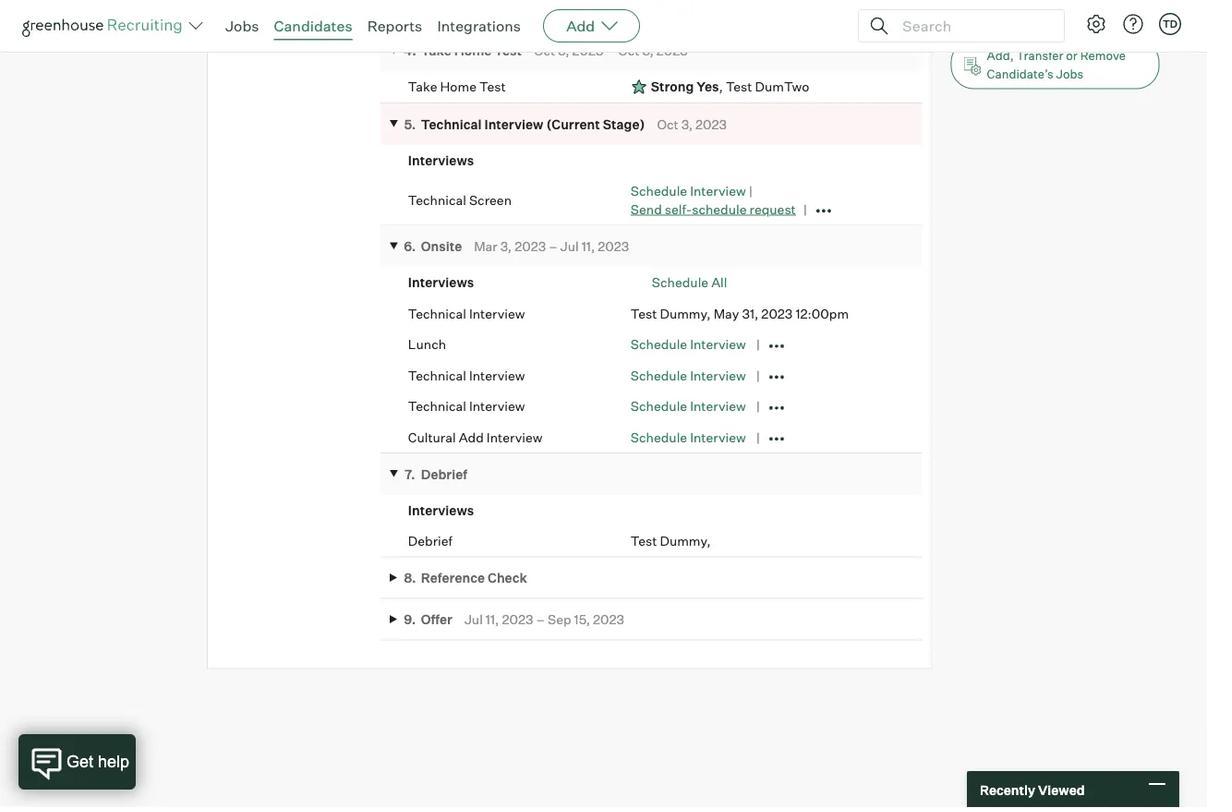 Task type: describe. For each thing, give the bounding box(es) containing it.
4.
[[403, 43, 416, 59]]

2 interviews from the top
[[408, 275, 474, 291]]

check
[[488, 570, 527, 586]]

strong yes , test dumtwo
[[651, 79, 809, 95]]

viewed
[[1038, 782, 1085, 798]]

stage)
[[603, 116, 645, 132]]

recently viewed
[[980, 782, 1085, 798]]

12:00pm
[[796, 306, 849, 322]]

0 vertical spatial take
[[421, 43, 451, 59]]

31,
[[742, 306, 759, 322]]

1 technical interview from the top
[[408, 306, 525, 322]]

Search text field
[[898, 12, 1047, 39]]

schedule interview for 5th schedule interview link from the top
[[631, 429, 746, 445]]

technical interview for 3rd schedule interview link from the bottom
[[408, 367, 525, 384]]

5.
[[404, 116, 416, 132]]

1 schedule interview link from the top
[[631, 183, 746, 199]]

add, transfer or remove candidate's jobs
[[987, 48, 1126, 81]]

– for – jul 11, 2023
[[549, 239, 558, 255]]

0 vertical spatial –
[[606, 43, 615, 59]]

td
[[1163, 18, 1178, 30]]

no decision
[[651, 6, 726, 22]]

schedule inside schedule interview | send self-schedule request
[[631, 183, 687, 199]]

transfer
[[1016, 48, 1063, 63]]

send
[[631, 201, 662, 217]]

prospect
[[1028, 2, 1079, 17]]

4 schedule interview link from the top
[[631, 398, 746, 414]]

recently
[[980, 782, 1035, 798]]

0 horizontal spatial jul
[[464, 611, 483, 628]]

reference
[[421, 570, 485, 586]]

5 schedule interview link from the top
[[631, 429, 746, 445]]

technical for 3rd schedule interview link from the bottom
[[408, 367, 466, 384]]

integrations
[[437, 17, 521, 35]]

configure image
[[1085, 13, 1107, 35]]

add for add as prospect to ...
[[987, 2, 1010, 17]]

1 horizontal spatial oct
[[618, 43, 639, 59]]

as
[[1013, 2, 1026, 17]]

4. take home test oct 3, 2023 – oct 3, 2023
[[403, 43, 688, 59]]

7.
[[405, 466, 415, 482]]

3, down strong
[[681, 116, 693, 132]]

schedule interview | send self-schedule request
[[631, 183, 796, 217]]

add as prospect to ... button
[[951, 0, 1159, 29]]

technical up lunch
[[408, 306, 466, 322]]

interview inside schedule interview | send self-schedule request
[[690, 183, 746, 199]]

0 horizontal spatial add
[[459, 429, 484, 445]]

5. technical interview (current stage)
[[404, 116, 645, 132]]

cultural add interview
[[408, 429, 543, 445]]

0 vertical spatial screen
[[505, 6, 547, 22]]

(current
[[546, 116, 600, 132]]

6. onsite mar 3, 2023 – jul 11, 2023
[[404, 239, 629, 255]]

...
[[1095, 2, 1106, 17]]

3, up strong yes "icon"
[[642, 43, 654, 59]]

add, transfer or remove candidate's jobs button
[[951, 40, 1159, 90]]

take home test
[[408, 79, 506, 95]]

6.
[[404, 239, 416, 255]]

or
[[1066, 48, 1078, 63]]

0 vertical spatial home
[[454, 43, 492, 59]]

to
[[1081, 2, 1093, 17]]

yes
[[697, 79, 719, 95]]

hiring
[[408, 6, 445, 22]]

sep
[[548, 611, 571, 628]]

9. offer jul 11, 2023 – sep 15, 2023
[[404, 611, 624, 628]]

0 vertical spatial jul
[[560, 239, 579, 255]]

remove
[[1080, 48, 1126, 63]]

8.
[[404, 570, 416, 586]]

schedule
[[692, 201, 747, 217]]

schedule all link
[[652, 275, 727, 291]]

onsite
[[421, 239, 462, 255]]

manager
[[448, 6, 502, 22]]

technical screen
[[408, 192, 512, 209]]

9.
[[404, 611, 416, 628]]

decision
[[671, 6, 726, 22]]



Task type: vqa. For each thing, say whether or not it's contained in the screenshot.
for related to TEST (19) Interview to schedule for Technical Interview
no



Task type: locate. For each thing, give the bounding box(es) containing it.
2 schedule interview link from the top
[[631, 336, 746, 353]]

interviews
[[408, 152, 474, 168], [408, 275, 474, 291], [408, 502, 474, 518]]

dumtwo
[[755, 79, 809, 95]]

3, right mar on the left top
[[500, 239, 512, 255]]

,
[[719, 79, 723, 95]]

1 schedule interview from the top
[[631, 336, 746, 353]]

reports link
[[367, 17, 422, 35]]

– right mar on the left top
[[549, 239, 558, 255]]

|
[[749, 183, 753, 199]]

1 vertical spatial interviews
[[408, 275, 474, 291]]

1 vertical spatial dummy,
[[660, 533, 711, 549]]

3, down add popup button
[[558, 43, 569, 59]]

oct 3, 2023
[[657, 116, 727, 132]]

2 vertical spatial technical interview
[[408, 398, 525, 414]]

add
[[987, 2, 1010, 17], [566, 17, 595, 35], [459, 429, 484, 445]]

0 horizontal spatial oct
[[534, 43, 555, 59]]

add inside popup button
[[566, 17, 595, 35]]

may
[[714, 306, 739, 322]]

self-
[[665, 201, 692, 217]]

technical down take home test
[[421, 116, 482, 132]]

0 horizontal spatial 11,
[[486, 611, 499, 628]]

– for – sep 15, 2023
[[536, 611, 545, 628]]

send self-schedule request link
[[631, 201, 796, 217]]

all
[[711, 275, 727, 291]]

jobs left the candidates
[[225, 17, 259, 35]]

oct down strong
[[657, 116, 678, 132]]

1 horizontal spatial add
[[566, 17, 595, 35]]

jobs link
[[225, 17, 259, 35]]

jobs
[[225, 17, 259, 35], [1056, 67, 1084, 81]]

add for add
[[566, 17, 595, 35]]

oct
[[534, 43, 555, 59], [618, 43, 639, 59], [657, 116, 678, 132]]

add inside 'button'
[[987, 2, 1010, 17]]

7. debrief
[[405, 466, 467, 482]]

1 dummy, from the top
[[660, 306, 711, 322]]

interviews down onsite
[[408, 275, 474, 291]]

2 vertical spatial –
[[536, 611, 545, 628]]

1 vertical spatial jul
[[464, 611, 483, 628]]

jobs down or
[[1056, 67, 1084, 81]]

schedule interview for 3rd schedule interview link from the bottom
[[631, 367, 746, 384]]

2 vertical spatial interviews
[[408, 502, 474, 518]]

technical up onsite
[[408, 192, 466, 209]]

dummy, for test dummy, may 31, 2023 12:00pm
[[660, 306, 711, 322]]

td button
[[1159, 13, 1181, 35]]

interviews up technical screen
[[408, 152, 474, 168]]

1 interviews from the top
[[408, 152, 474, 168]]

0 horizontal spatial jobs
[[225, 17, 259, 35]]

2 horizontal spatial –
[[606, 43, 615, 59]]

take
[[421, 43, 451, 59], [408, 79, 437, 95]]

debrief
[[421, 466, 467, 482], [408, 533, 452, 549]]

0 horizontal spatial –
[[536, 611, 545, 628]]

4 schedule interview from the top
[[631, 429, 746, 445]]

schedule interview link
[[631, 183, 746, 199], [631, 336, 746, 353], [631, 367, 746, 384], [631, 398, 746, 414], [631, 429, 746, 445]]

2 horizontal spatial add
[[987, 2, 1010, 17]]

schedule all
[[652, 275, 727, 291]]

jobs inside add, transfer or remove candidate's jobs
[[1056, 67, 1084, 81]]

2 horizontal spatial oct
[[657, 116, 678, 132]]

interview
[[484, 116, 543, 132], [690, 183, 746, 199], [469, 306, 525, 322], [690, 336, 746, 353], [469, 367, 525, 384], [690, 367, 746, 384], [469, 398, 525, 414], [690, 398, 746, 414], [487, 429, 543, 445], [690, 429, 746, 445]]

take down 4.
[[408, 79, 437, 95]]

0 vertical spatial interviews
[[408, 152, 474, 168]]

greenhouse recruiting image
[[22, 15, 188, 37]]

add left as
[[987, 2, 1010, 17]]

add as prospect to ...
[[987, 2, 1106, 17]]

candidate's
[[987, 67, 1054, 81]]

offer
[[421, 611, 452, 628]]

jul right mar on the left top
[[560, 239, 579, 255]]

oct down add popup button
[[534, 43, 555, 59]]

0 vertical spatial 11,
[[582, 239, 595, 255]]

2 schedule interview from the top
[[631, 367, 746, 384]]

candidates link
[[274, 17, 352, 35]]

add up 4. take home test oct 3, 2023 – oct 3, 2023
[[566, 17, 595, 35]]

technical interview
[[408, 306, 525, 322], [408, 367, 525, 384], [408, 398, 525, 414]]

home
[[454, 43, 492, 59], [440, 79, 477, 95]]

request
[[749, 201, 796, 217]]

1 vertical spatial jobs
[[1056, 67, 1084, 81]]

strong yes image
[[631, 78, 647, 96]]

take right 4.
[[421, 43, 451, 59]]

1 horizontal spatial jobs
[[1056, 67, 1084, 81]]

1 vertical spatial 11,
[[486, 611, 499, 628]]

1 vertical spatial take
[[408, 79, 437, 95]]

technical up the "cultural"
[[408, 398, 466, 414]]

test
[[494, 43, 522, 59], [479, 79, 506, 95], [726, 79, 752, 95], [631, 306, 657, 322], [631, 533, 657, 549]]

1 horizontal spatial 11,
[[582, 239, 595, 255]]

screen
[[505, 6, 547, 22], [469, 192, 512, 209]]

15,
[[574, 611, 590, 628]]

schedule interview for fourth schedule interview link from the top of the page
[[631, 398, 746, 414]]

2 technical interview from the top
[[408, 367, 525, 384]]

oct up strong yes "icon"
[[618, 43, 639, 59]]

technical down lunch
[[408, 367, 466, 384]]

3 schedule interview from the top
[[631, 398, 746, 414]]

no decision image
[[631, 4, 647, 23]]

1 horizontal spatial –
[[549, 239, 558, 255]]

technical interview up cultural add interview
[[408, 398, 525, 414]]

interviews down 7. debrief
[[408, 502, 474, 518]]

8. reference check
[[404, 570, 527, 586]]

3,
[[558, 43, 569, 59], [642, 43, 654, 59], [681, 116, 693, 132], [500, 239, 512, 255]]

1 vertical spatial technical interview
[[408, 367, 525, 384]]

add,
[[987, 48, 1014, 63]]

–
[[606, 43, 615, 59], [549, 239, 558, 255], [536, 611, 545, 628]]

screen up 4. take home test oct 3, 2023 – oct 3, 2023
[[505, 6, 547, 22]]

reports
[[367, 17, 422, 35]]

debrief up 8.
[[408, 533, 452, 549]]

1 vertical spatial –
[[549, 239, 558, 255]]

jul
[[560, 239, 579, 255], [464, 611, 483, 628]]

3 interviews from the top
[[408, 502, 474, 518]]

dummy,
[[660, 306, 711, 322], [660, 533, 711, 549]]

schedule interview for fourth schedule interview link from the bottom of the page
[[631, 336, 746, 353]]

test dummy, may 31, 2023 12:00pm
[[631, 306, 849, 322]]

cultural
[[408, 429, 456, 445]]

0 vertical spatial dummy,
[[660, 306, 711, 322]]

technical interview for fourth schedule interview link from the top of the page
[[408, 398, 525, 414]]

home down the integrations
[[454, 43, 492, 59]]

technical for fourth schedule interview link from the top of the page
[[408, 398, 466, 414]]

3 schedule interview link from the top
[[631, 367, 746, 384]]

– down add popup button
[[606, 43, 615, 59]]

0 vertical spatial jobs
[[225, 17, 259, 35]]

home down integrations 'link'
[[440, 79, 477, 95]]

1 vertical spatial debrief
[[408, 533, 452, 549]]

1 horizontal spatial jul
[[560, 239, 579, 255]]

td button
[[1155, 9, 1185, 39]]

add right the "cultural"
[[459, 429, 484, 445]]

0 vertical spatial debrief
[[421, 466, 467, 482]]

– left "sep"
[[536, 611, 545, 628]]

11,
[[582, 239, 595, 255], [486, 611, 499, 628]]

strong
[[651, 79, 694, 95]]

0 vertical spatial technical interview
[[408, 306, 525, 322]]

2023
[[572, 43, 604, 59], [656, 43, 688, 59], [695, 116, 727, 132], [515, 239, 546, 255], [598, 239, 629, 255], [761, 306, 793, 322], [502, 611, 533, 628], [593, 611, 624, 628]]

add button
[[543, 9, 640, 42]]

screen up mar on the left top
[[469, 192, 512, 209]]

debrief right 7.
[[421, 466, 467, 482]]

technical interview down lunch
[[408, 367, 525, 384]]

no
[[651, 6, 669, 22]]

mar
[[474, 239, 498, 255]]

integrations link
[[437, 17, 521, 35]]

2 dummy, from the top
[[660, 533, 711, 549]]

technical
[[421, 116, 482, 132], [408, 192, 466, 209], [408, 306, 466, 322], [408, 367, 466, 384], [408, 398, 466, 414]]

schedule
[[631, 183, 687, 199], [652, 275, 708, 291], [631, 336, 687, 353], [631, 367, 687, 384], [631, 398, 687, 414], [631, 429, 687, 445]]

1 vertical spatial screen
[[469, 192, 512, 209]]

technical for 1st schedule interview link from the top of the page
[[408, 192, 466, 209]]

hiring manager screen
[[408, 6, 547, 22]]

test dummy,
[[631, 533, 711, 549]]

1 vertical spatial home
[[440, 79, 477, 95]]

lunch
[[408, 336, 446, 353]]

schedule interview
[[631, 336, 746, 353], [631, 367, 746, 384], [631, 398, 746, 414], [631, 429, 746, 445]]

technical interview up lunch
[[408, 306, 525, 322]]

candidates
[[274, 17, 352, 35]]

dummy, for test dummy,
[[660, 533, 711, 549]]

jul right offer
[[464, 611, 483, 628]]

3 technical interview from the top
[[408, 398, 525, 414]]



